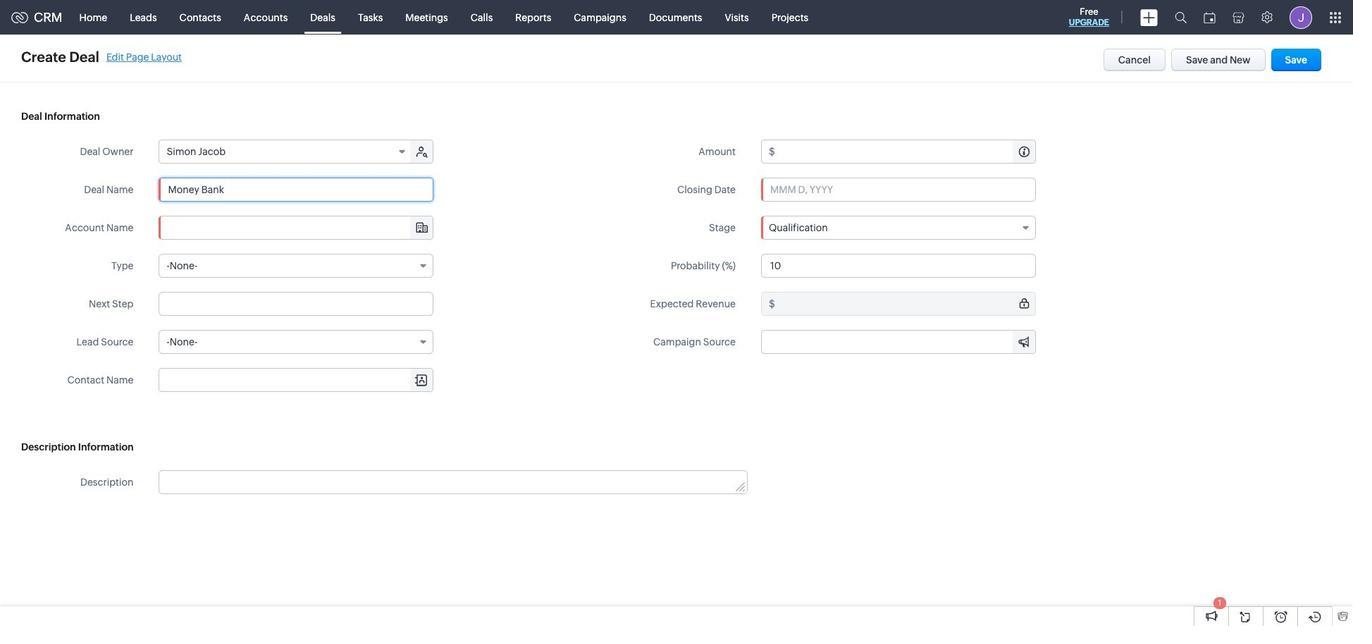 Task type: describe. For each thing, give the bounding box(es) containing it.
profile element
[[1282, 0, 1322, 34]]

logo image
[[11, 12, 28, 23]]

create menu element
[[1133, 0, 1167, 34]]



Task type: locate. For each thing, give the bounding box(es) containing it.
create menu image
[[1141, 9, 1159, 26]]

search element
[[1167, 0, 1196, 35]]

MMM D, YYYY text field
[[762, 178, 1037, 202]]

profile image
[[1290, 6, 1313, 29]]

search image
[[1176, 11, 1188, 23]]

None field
[[160, 140, 412, 163], [762, 216, 1037, 240], [159, 254, 434, 278], [159, 330, 434, 354], [762, 331, 1036, 353], [160, 369, 433, 391], [160, 140, 412, 163], [762, 216, 1037, 240], [159, 254, 434, 278], [159, 330, 434, 354], [762, 331, 1036, 353], [160, 369, 433, 391]]

None text field
[[159, 178, 434, 202], [762, 331, 1036, 353], [159, 178, 434, 202], [762, 331, 1036, 353]]

calendar image
[[1204, 12, 1216, 23]]

None text field
[[778, 140, 1036, 163], [762, 254, 1037, 278], [159, 292, 434, 316], [778, 293, 1036, 315], [160, 471, 747, 494], [778, 140, 1036, 163], [762, 254, 1037, 278], [159, 292, 434, 316], [778, 293, 1036, 315], [160, 471, 747, 494]]



Task type: vqa. For each thing, say whether or not it's contained in the screenshot.
MMM D, YYYY text field
yes



